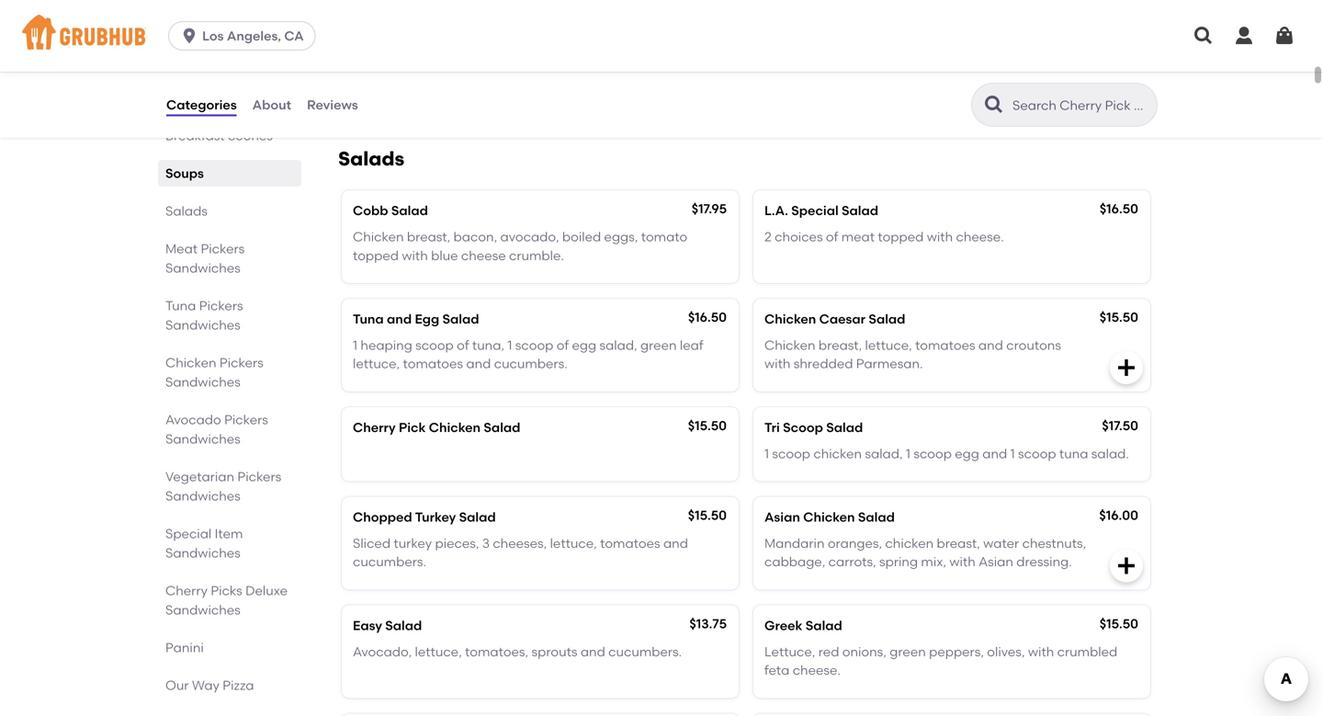 Task type: describe. For each thing, give the bounding box(es) containing it.
salad up the chicken breast, lettuce, tomatoes and croutons with shredded parmesan.
[[869, 311, 906, 327]]

mandarin oranges, chicken breast, water chestnuts, cabbage, carrots, spring mix, with asian dressing.
[[765, 535, 1087, 570]]

chicken caesar salad
[[765, 311, 906, 327]]

main navigation navigation
[[0, 0, 1324, 72]]

lettuce, inside sliced turkey pieces, 3 cheeses, lettuce, tomatoes and cucumbers.
[[550, 535, 597, 551]]

cucumbers. inside 1 heaping scoop of tuna, 1 scoop of egg salad, green leaf lettuce, tomatoes and cucumbers.
[[494, 356, 568, 372]]

panini
[[165, 640, 204, 655]]

tomato inside variety of hearty beans, peppers, onions and spices in a tomato broth.
[[765, 73, 811, 89]]

of left 'tuna,'
[[457, 337, 469, 353]]

thick
[[353, 73, 383, 89]]

olives,
[[987, 644, 1025, 659]]

1 horizontal spatial topped
[[878, 229, 924, 245]]

0 vertical spatial asian
[[765, 509, 801, 525]]

sandwiches inside cherry picks deluxe sandwiches
[[165, 602, 241, 618]]

meat
[[842, 229, 875, 245]]

blue
[[431, 248, 458, 263]]

avocado,
[[353, 644, 412, 659]]

with inside the chicken breast, lettuce, tomatoes and croutons with shredded parmesan.
[[765, 356, 791, 372]]

caesar
[[820, 311, 866, 327]]

onions
[[973, 54, 1014, 70]]

salad up meat
[[842, 203, 879, 219]]

about button
[[252, 72, 292, 138]]

cabbage,
[[765, 554, 826, 570]]

whole cooked chicken, carrots, celery and parsley with thick egg noodle.
[[353, 54, 694, 89]]

l.a.
[[765, 203, 789, 219]]

$16.50 for 1 heaping scoop of tuna, 1 scoop of egg salad, green leaf lettuce, tomatoes and cucumbers.
[[688, 309, 727, 325]]

sandwiches for meat
[[165, 260, 241, 276]]

and inside the whole cooked chicken, carrots, celery and parsley with thick egg noodle.
[[592, 54, 616, 70]]

pickers for tuna pickers sandwiches
[[199, 298, 243, 313]]

salad, inside 1 heaping scoop of tuna, 1 scoop of egg salad, green leaf lettuce, tomatoes and cucumbers.
[[600, 337, 638, 353]]

sliced turkey pieces, 3 cheeses, lettuce, tomatoes and cucumbers.
[[353, 535, 688, 570]]

greek
[[765, 618, 803, 633]]

and inside variety of hearty beans, peppers, onions and spices in a tomato broth.
[[1017, 54, 1042, 70]]

0 vertical spatial special
[[792, 203, 839, 219]]

breakfast scones
[[165, 128, 273, 143]]

about
[[252, 97, 291, 112]]

turkey
[[394, 535, 432, 551]]

chopped
[[353, 509, 412, 525]]

green inside lettuce, red onions, green peppers, olives, with crumbled feta cheese.
[[890, 644, 926, 659]]

feta
[[765, 662, 790, 678]]

2 choices of meat topped with cheese.
[[765, 229, 1004, 245]]

sliced
[[353, 535, 391, 551]]

cobb
[[353, 203, 388, 219]]

with inside the whole cooked chicken, carrots, celery and parsley with thick egg noodle.
[[668, 54, 694, 70]]

tomatoes inside 1 heaping scoop of tuna, 1 scoop of egg salad, green leaf lettuce, tomatoes and cucumbers.
[[403, 356, 463, 372]]

pickers for chicken pickers sandwiches
[[220, 355, 264, 370]]

carrots, inside mandarin oranges, chicken breast, water chestnuts, cabbage, carrots, spring mix, with asian dressing.
[[829, 554, 877, 570]]

scoop
[[783, 420, 824, 435]]

chicken for chicken pickers sandwiches
[[165, 355, 217, 370]]

pick
[[399, 420, 426, 435]]

$16.00
[[1100, 507, 1139, 523]]

egg
[[415, 311, 440, 327]]

$15.50 for chicken breast, lettuce, tomatoes and croutons with shredded parmesan.
[[1100, 309, 1139, 325]]

avocado,
[[501, 229, 559, 245]]

breast, for parmesan.
[[819, 337, 862, 353]]

leaf
[[680, 337, 704, 353]]

chicken for asian chicken salad
[[886, 535, 934, 551]]

tuna for tuna pickers sandwiches
[[165, 298, 196, 313]]

los angeles, ca
[[202, 28, 304, 44]]

cheese. inside lettuce, red onions, green peppers, olives, with crumbled feta cheese.
[[793, 662, 841, 678]]

avocado, lettuce, tomatoes, sprouts and cucumbers.
[[353, 644, 682, 659]]

soups
[[165, 165, 204, 181]]

los
[[202, 28, 224, 44]]

tomato inside chicken breast, bacon, avocado, boiled eggs, tomato topped with blue cheese crumble.
[[641, 229, 688, 245]]

easy salad
[[353, 618, 422, 633]]

chicken for chicken breast, bacon, avocado, boiled eggs, tomato topped with blue cheese crumble.
[[353, 229, 404, 245]]

shredded
[[794, 356, 853, 372]]

item
[[215, 526, 243, 541]]

salad right scoop
[[827, 420, 863, 435]]

salad up oranges, at the right of page
[[858, 509, 895, 525]]

1 down parmesan.
[[906, 446, 911, 461]]

crumble.
[[509, 248, 564, 263]]

with right meat
[[927, 229, 953, 245]]

eggs,
[[604, 229, 638, 245]]

dressing.
[[1017, 554, 1072, 570]]

tuna pickers sandwiches
[[165, 298, 243, 333]]

way
[[192, 677, 220, 693]]

salad up 3
[[459, 509, 496, 525]]

variety of hearty beans, peppers, onions and spices in a tomato broth.
[[765, 54, 1110, 89]]

chicken for chicken caesar salad
[[765, 311, 817, 327]]

in
[[1087, 54, 1098, 70]]

Search Cherry Pick Cafe search field
[[1011, 97, 1152, 114]]

sandwiches for vegetarian
[[165, 488, 241, 504]]

$13.75
[[690, 616, 727, 631]]

asian chicken salad
[[765, 509, 895, 525]]

special inside special item sandwiches
[[165, 526, 212, 541]]

1 down tri
[[765, 446, 769, 461]]

parsley
[[620, 54, 665, 70]]

3
[[482, 535, 490, 551]]

chicken breast, bacon, avocado, boiled eggs, tomato topped with blue cheese crumble.
[[353, 229, 688, 263]]

onions,
[[843, 644, 887, 659]]

a
[[1101, 54, 1110, 70]]

sandwiches for tuna
[[165, 317, 241, 333]]

topped inside chicken breast, bacon, avocado, boiled eggs, tomato topped with blue cheese crumble.
[[353, 248, 399, 263]]

ca
[[284, 28, 304, 44]]

of left meat
[[826, 229, 839, 245]]

cucumbers. inside sliced turkey pieces, 3 cheeses, lettuce, tomatoes and cucumbers.
[[353, 554, 426, 570]]

chicken,
[[445, 54, 497, 70]]

chicken for tri scoop salad
[[814, 446, 862, 461]]

$15.50 for sliced turkey pieces, 3 cheeses, lettuce, tomatoes and cucumbers.
[[688, 507, 727, 523]]

heaping
[[361, 337, 413, 353]]

variety
[[765, 54, 808, 70]]

$17.95
[[692, 201, 727, 217]]

pickers for vegetarian pickers sandwiches
[[238, 469, 281, 484]]

carrots, inside the whole cooked chicken, carrots, celery and parsley with thick egg noodle.
[[500, 54, 548, 70]]

salad right cobb
[[391, 203, 428, 219]]

vegetarian
[[165, 469, 234, 484]]

$16.50 for 2 choices of meat topped with cheese.
[[1100, 201, 1139, 217]]

hearty
[[827, 54, 867, 70]]

tuna
[[1060, 446, 1089, 461]]

cherry pick chicken salad
[[353, 420, 521, 435]]

cheese
[[461, 248, 506, 263]]

vegetarian pickers sandwiches
[[165, 469, 281, 504]]

sandwiches for special
[[165, 545, 241, 561]]

deluxe
[[246, 583, 288, 598]]

1 left 'heaping'
[[353, 337, 358, 353]]

svg image inside the main navigation navigation
[[1274, 25, 1296, 47]]

reviews button
[[306, 72, 359, 138]]

pieces,
[[435, 535, 479, 551]]

of inside variety of hearty beans, peppers, onions and spices in a tomato broth.
[[811, 54, 824, 70]]

salad down 1 heaping scoop of tuna, 1 scoop of egg salad, green leaf lettuce, tomatoes and cucumbers.
[[484, 420, 521, 435]]

salad.
[[1092, 446, 1130, 461]]

1 horizontal spatial salads
[[338, 147, 405, 171]]

lettuce, right avocado,
[[415, 644, 462, 659]]

our way pizza
[[165, 677, 254, 693]]

lettuce, red onions, green peppers, olives, with crumbled feta cheese.
[[765, 644, 1118, 678]]

tomatoes,
[[465, 644, 529, 659]]

bacon,
[[454, 229, 497, 245]]

peppers, for green
[[929, 644, 984, 659]]

cherry for cherry picks deluxe sandwiches
[[165, 583, 208, 598]]

and inside 1 heaping scoop of tuna, 1 scoop of egg salad, green leaf lettuce, tomatoes and cucumbers.
[[466, 356, 491, 372]]

meat
[[165, 241, 198, 256]]



Task type: vqa. For each thing, say whether or not it's contained in the screenshot.
the bottommost cucumber,
no



Task type: locate. For each thing, give the bounding box(es) containing it.
breast, inside the chicken breast, lettuce, tomatoes and croutons with shredded parmesan.
[[819, 337, 862, 353]]

0 horizontal spatial topped
[[353, 248, 399, 263]]

svg image
[[1274, 25, 1296, 47], [1116, 555, 1138, 577]]

0 horizontal spatial tuna
[[165, 298, 196, 313]]

cherry picks deluxe sandwiches
[[165, 583, 288, 618]]

2
[[765, 229, 772, 245]]

sandwiches down item in the left bottom of the page
[[165, 545, 241, 561]]

cherry inside cherry picks deluxe sandwiches
[[165, 583, 208, 598]]

chicken inside chicken pickers sandwiches
[[165, 355, 217, 370]]

salad up avocado,
[[385, 618, 422, 633]]

cherry left picks
[[165, 583, 208, 598]]

sandwiches inside avocado pickers sandwiches
[[165, 431, 241, 447]]

1 sandwiches from the top
[[165, 260, 241, 276]]

special item sandwiches
[[165, 526, 243, 561]]

breast, inside chicken breast, bacon, avocado, boiled eggs, tomato topped with blue cheese crumble.
[[407, 229, 451, 245]]

chicken down "tri scoop salad"
[[814, 446, 862, 461]]

1 vertical spatial carrots,
[[829, 554, 877, 570]]

2 vertical spatial cucumbers.
[[609, 644, 682, 659]]

0 vertical spatial $16.50
[[1100, 201, 1139, 217]]

1
[[353, 337, 358, 353], [508, 337, 512, 353], [765, 446, 769, 461], [906, 446, 911, 461], [1011, 446, 1015, 461]]

lettuce, inside the chicken breast, lettuce, tomatoes and croutons with shredded parmesan.
[[865, 337, 913, 353]]

cherry left pick
[[353, 420, 396, 435]]

carrots,
[[500, 54, 548, 70], [829, 554, 877, 570]]

0 vertical spatial tomatoes
[[916, 337, 976, 353]]

peppers, left 'olives,'
[[929, 644, 984, 659]]

our
[[165, 677, 189, 693]]

salad up 'red'
[[806, 618, 843, 633]]

sandwiches inside the vegetarian pickers sandwiches
[[165, 488, 241, 504]]

1 left tuna
[[1011, 446, 1015, 461]]

pickers for meat pickers sandwiches
[[201, 241, 245, 256]]

1 horizontal spatial $16.50
[[1100, 201, 1139, 217]]

7 sandwiches from the top
[[165, 602, 241, 618]]

0 vertical spatial svg image
[[1274, 25, 1296, 47]]

with inside lettuce, red onions, green peppers, olives, with crumbled feta cheese.
[[1028, 644, 1055, 659]]

tuna down the meat pickers sandwiches
[[165, 298, 196, 313]]

sandwiches for avocado
[[165, 431, 241, 447]]

1 vertical spatial topped
[[353, 248, 399, 263]]

sandwiches for chicken
[[165, 374, 241, 390]]

1 horizontal spatial salad,
[[865, 446, 903, 461]]

6 sandwiches from the top
[[165, 545, 241, 561]]

search icon image
[[984, 94, 1006, 116]]

1 vertical spatial chicken
[[886, 535, 934, 551]]

variety of hearty beans, peppers, onions and spices in a tomato broth. button
[[754, 16, 1151, 109]]

0 horizontal spatial $16.50
[[688, 309, 727, 325]]

red
[[819, 644, 840, 659]]

lettuce, up parmesan.
[[865, 337, 913, 353]]

peppers, for beans,
[[915, 54, 970, 70]]

1 horizontal spatial cheese.
[[956, 229, 1004, 245]]

5 sandwiches from the top
[[165, 488, 241, 504]]

topped down cobb
[[353, 248, 399, 263]]

0 horizontal spatial tomatoes
[[403, 356, 463, 372]]

crumbled
[[1058, 644, 1118, 659]]

tomato right eggs,
[[641, 229, 688, 245]]

1 horizontal spatial tomato
[[765, 73, 811, 89]]

salad, left leaf
[[600, 337, 638, 353]]

mix,
[[921, 554, 947, 570]]

cherry for cherry pick chicken salad
[[353, 420, 396, 435]]

cucumbers. down sliced
[[353, 554, 426, 570]]

and inside sliced turkey pieces, 3 cheeses, lettuce, tomatoes and cucumbers.
[[664, 535, 688, 551]]

2 vertical spatial breast,
[[937, 535, 981, 551]]

0 horizontal spatial cherry
[[165, 583, 208, 598]]

pickers for avocado pickers sandwiches
[[224, 412, 268, 427]]

1 horizontal spatial tomatoes
[[600, 535, 661, 551]]

lettuce, inside 1 heaping scoop of tuna, 1 scoop of egg salad, green leaf lettuce, tomatoes and cucumbers.
[[353, 356, 400, 372]]

1 horizontal spatial carrots,
[[829, 554, 877, 570]]

chicken right pick
[[429, 420, 481, 435]]

1 vertical spatial cheese.
[[793, 662, 841, 678]]

breast,
[[407, 229, 451, 245], [819, 337, 862, 353], [937, 535, 981, 551]]

breakfast
[[165, 128, 225, 143]]

chopped turkey salad
[[353, 509, 496, 525]]

chicken
[[353, 229, 404, 245], [765, 311, 817, 327], [765, 337, 816, 353], [165, 355, 217, 370], [429, 420, 481, 435], [804, 509, 855, 525]]

with right 'olives,'
[[1028, 644, 1055, 659]]

boiled
[[562, 229, 601, 245]]

chicken up oranges, at the right of page
[[804, 509, 855, 525]]

sandwiches down picks
[[165, 602, 241, 618]]

1 horizontal spatial svg image
[[1274, 25, 1296, 47]]

0 vertical spatial egg
[[386, 73, 411, 89]]

with left the blue on the top left
[[402, 248, 428, 263]]

2 horizontal spatial cucumbers.
[[609, 644, 682, 659]]

pickers inside chicken pickers sandwiches
[[220, 355, 264, 370]]

peppers, inside variety of hearty beans, peppers, onions and spices in a tomato broth.
[[915, 54, 970, 70]]

cheese.
[[956, 229, 1004, 245], [793, 662, 841, 678]]

pickers inside tuna pickers sandwiches
[[199, 298, 243, 313]]

0 horizontal spatial svg image
[[1116, 555, 1138, 577]]

0 horizontal spatial salads
[[165, 203, 208, 219]]

tuna
[[165, 298, 196, 313], [353, 311, 384, 327]]

0 vertical spatial cheese.
[[956, 229, 1004, 245]]

pickers inside the meat pickers sandwiches
[[201, 241, 245, 256]]

1 horizontal spatial asian
[[979, 554, 1014, 570]]

choices
[[775, 229, 823, 245]]

2 horizontal spatial breast,
[[937, 535, 981, 551]]

0 horizontal spatial egg
[[386, 73, 411, 89]]

1 horizontal spatial breast,
[[819, 337, 862, 353]]

breast, inside mandarin oranges, chicken breast, water chestnuts, cabbage, carrots, spring mix, with asian dressing.
[[937, 535, 981, 551]]

cucumbers. down 'tuna,'
[[494, 356, 568, 372]]

2 vertical spatial egg
[[955, 446, 980, 461]]

spring
[[880, 554, 918, 570]]

celery
[[551, 54, 589, 70]]

$15.50 for lettuce, red onions, green peppers, olives, with crumbled feta cheese.
[[1100, 616, 1139, 631]]

lettuce, down 'heaping'
[[353, 356, 400, 372]]

tomatoes inside the chicken breast, lettuce, tomatoes and croutons with shredded parmesan.
[[916, 337, 976, 353]]

cucumbers.
[[494, 356, 568, 372], [353, 554, 426, 570], [609, 644, 682, 659]]

lettuce, right cheeses,
[[550, 535, 597, 551]]

chicken inside the chicken breast, lettuce, tomatoes and croutons with shredded parmesan.
[[765, 337, 816, 353]]

0 horizontal spatial cheese.
[[793, 662, 841, 678]]

topped
[[878, 229, 924, 245], [353, 248, 399, 263]]

parmesan.
[[857, 356, 923, 372]]

0 vertical spatial chicken
[[814, 446, 862, 461]]

tuna for tuna and egg salad
[[353, 311, 384, 327]]

1 horizontal spatial cucumbers.
[[494, 356, 568, 372]]

and inside the chicken breast, lettuce, tomatoes and croutons with shredded parmesan.
[[979, 337, 1004, 353]]

1 vertical spatial cucumbers.
[[353, 554, 426, 570]]

1 horizontal spatial tuna
[[353, 311, 384, 327]]

pickers inside the vegetarian pickers sandwiches
[[238, 469, 281, 484]]

tri scoop salad
[[765, 420, 863, 435]]

sandwiches inside chicken pickers sandwiches
[[165, 374, 241, 390]]

0 horizontal spatial asian
[[765, 509, 801, 525]]

with right parsley
[[668, 54, 694, 70]]

0 horizontal spatial green
[[641, 337, 677, 353]]

1 vertical spatial salads
[[165, 203, 208, 219]]

sandwiches inside tuna pickers sandwiches
[[165, 317, 241, 333]]

salad right egg
[[443, 311, 479, 327]]

pickers right 'vegetarian'
[[238, 469, 281, 484]]

easy
[[353, 618, 382, 633]]

sandwiches down meat at the top of page
[[165, 260, 241, 276]]

sandwiches
[[165, 260, 241, 276], [165, 317, 241, 333], [165, 374, 241, 390], [165, 431, 241, 447], [165, 488, 241, 504], [165, 545, 241, 561], [165, 602, 241, 618]]

1 vertical spatial salad,
[[865, 446, 903, 461]]

green
[[641, 337, 677, 353], [890, 644, 926, 659]]

egg inside the whole cooked chicken, carrots, celery and parsley with thick egg noodle.
[[386, 73, 411, 89]]

chicken up the shredded
[[765, 337, 816, 353]]

tomato down variety
[[765, 73, 811, 89]]

of up broth.
[[811, 54, 824, 70]]

breast, up the blue on the top left
[[407, 229, 451, 245]]

1 vertical spatial cherry
[[165, 583, 208, 598]]

salads up cobb
[[338, 147, 405, 171]]

0 horizontal spatial tomato
[[641, 229, 688, 245]]

svg image
[[1193, 25, 1215, 47], [1234, 25, 1256, 47], [180, 27, 199, 45], [1116, 357, 1138, 379]]

1 vertical spatial tomatoes
[[403, 356, 463, 372]]

picks
[[211, 583, 242, 598]]

of
[[811, 54, 824, 70], [826, 229, 839, 245], [457, 337, 469, 353], [557, 337, 569, 353]]

1 vertical spatial $16.50
[[688, 309, 727, 325]]

special up choices at the top of the page
[[792, 203, 839, 219]]

salad, up asian chicken salad
[[865, 446, 903, 461]]

0 horizontal spatial breast,
[[407, 229, 451, 245]]

1 horizontal spatial special
[[792, 203, 839, 219]]

scoop
[[416, 337, 454, 353], [515, 337, 554, 353], [773, 446, 811, 461], [914, 446, 952, 461], [1018, 446, 1057, 461]]

1 horizontal spatial cherry
[[353, 420, 396, 435]]

1 vertical spatial peppers,
[[929, 644, 984, 659]]

breast, up the shredded
[[819, 337, 862, 353]]

0 vertical spatial peppers,
[[915, 54, 970, 70]]

0 vertical spatial tomato
[[765, 73, 811, 89]]

with inside mandarin oranges, chicken breast, water chestnuts, cabbage, carrots, spring mix, with asian dressing.
[[950, 554, 976, 570]]

salads down soups
[[165, 203, 208, 219]]

topped right meat
[[878, 229, 924, 245]]

pickers down the meat pickers sandwiches
[[199, 298, 243, 313]]

tuna up 'heaping'
[[353, 311, 384, 327]]

turkey
[[415, 509, 456, 525]]

carrots, left celery
[[500, 54, 548, 70]]

tomato
[[765, 73, 811, 89], [641, 229, 688, 245]]

sandwiches inside special item sandwiches
[[165, 545, 241, 561]]

0 vertical spatial topped
[[878, 229, 924, 245]]

0 horizontal spatial special
[[165, 526, 212, 541]]

chicken down tuna pickers sandwiches
[[165, 355, 217, 370]]

chicken for chicken breast, lettuce, tomatoes and croutons with shredded parmesan.
[[765, 337, 816, 353]]

tomatoes
[[916, 337, 976, 353], [403, 356, 463, 372], [600, 535, 661, 551]]

of right 'tuna,'
[[557, 337, 569, 353]]

2 horizontal spatial tomatoes
[[916, 337, 976, 353]]

peppers, inside lettuce, red onions, green peppers, olives, with crumbled feta cheese.
[[929, 644, 984, 659]]

0 horizontal spatial carrots,
[[500, 54, 548, 70]]

4 sandwiches from the top
[[165, 431, 241, 447]]

categories button
[[165, 72, 238, 138]]

1 vertical spatial special
[[165, 526, 212, 541]]

peppers,
[[915, 54, 970, 70], [929, 644, 984, 659]]

sandwiches up chicken pickers sandwiches
[[165, 317, 241, 333]]

1 horizontal spatial green
[[890, 644, 926, 659]]

reviews
[[307, 97, 358, 112]]

whole
[[353, 54, 393, 70]]

chicken down cobb
[[353, 229, 404, 245]]

1 vertical spatial asian
[[979, 554, 1014, 570]]

1 heaping scoop of tuna, 1 scoop of egg salad, green leaf lettuce, tomatoes and cucumbers.
[[353, 337, 704, 372]]

chicken up the spring
[[886, 535, 934, 551]]

0 vertical spatial cucumbers.
[[494, 356, 568, 372]]

pickers right avocado
[[224, 412, 268, 427]]

asian down water
[[979, 554, 1014, 570]]

0 vertical spatial cherry
[[353, 420, 396, 435]]

0 vertical spatial salad,
[[600, 337, 638, 353]]

with right mix,
[[950, 554, 976, 570]]

chicken inside mandarin oranges, chicken breast, water chestnuts, cabbage, carrots, spring mix, with asian dressing.
[[886, 535, 934, 551]]

tri
[[765, 420, 780, 435]]

croutons
[[1007, 337, 1062, 353]]

chicken breast, lettuce, tomatoes and croutons with shredded parmesan.
[[765, 337, 1062, 372]]

2 horizontal spatial egg
[[955, 446, 980, 461]]

1 right 'tuna,'
[[508, 337, 512, 353]]

sandwiches up avocado
[[165, 374, 241, 390]]

noodle.
[[414, 73, 460, 89]]

green inside 1 heaping scoop of tuna, 1 scoop of egg salad, green leaf lettuce, tomatoes and cucumbers.
[[641, 337, 677, 353]]

oranges,
[[828, 535, 883, 551]]

with inside chicken breast, bacon, avocado, boiled eggs, tomato topped with blue cheese crumble.
[[402, 248, 428, 263]]

asian
[[765, 509, 801, 525], [979, 554, 1014, 570]]

0 vertical spatial salads
[[338, 147, 405, 171]]

egg inside 1 heaping scoop of tuna, 1 scoop of egg salad, green leaf lettuce, tomatoes and cucumbers.
[[572, 337, 597, 353]]

cherry
[[353, 420, 396, 435], [165, 583, 208, 598]]

0 horizontal spatial chicken
[[814, 446, 862, 461]]

$15.50
[[1100, 309, 1139, 325], [688, 418, 727, 433], [688, 507, 727, 523], [1100, 616, 1139, 631]]

1 vertical spatial svg image
[[1116, 555, 1138, 577]]

1 vertical spatial tomato
[[641, 229, 688, 245]]

0 horizontal spatial salad,
[[600, 337, 638, 353]]

pickers down tuna pickers sandwiches
[[220, 355, 264, 370]]

los angeles, ca button
[[168, 21, 323, 51]]

scones
[[228, 128, 273, 143]]

3 sandwiches from the top
[[165, 374, 241, 390]]

1 horizontal spatial egg
[[572, 337, 597, 353]]

chestnuts,
[[1023, 535, 1087, 551]]

carrots, down oranges, at the right of page
[[829, 554, 877, 570]]

pickers inside avocado pickers sandwiches
[[224, 412, 268, 427]]

0 vertical spatial breast,
[[407, 229, 451, 245]]

1 horizontal spatial chicken
[[886, 535, 934, 551]]

sandwiches inside the meat pickers sandwiches
[[165, 260, 241, 276]]

meat pickers sandwiches
[[165, 241, 245, 276]]

peppers, left onions
[[915, 54, 970, 70]]

categories
[[166, 97, 237, 112]]

tomatoes inside sliced turkey pieces, 3 cheeses, lettuce, tomatoes and cucumbers.
[[600, 535, 661, 551]]

mandarin
[[765, 535, 825, 551]]

sandwiches down avocado
[[165, 431, 241, 447]]

cheeses,
[[493, 535, 547, 551]]

breast, for with
[[407, 229, 451, 245]]

1 vertical spatial breast,
[[819, 337, 862, 353]]

0 horizontal spatial cucumbers.
[[353, 554, 426, 570]]

svg image inside los angeles, ca button
[[180, 27, 199, 45]]

0 vertical spatial green
[[641, 337, 677, 353]]

egg
[[386, 73, 411, 89], [572, 337, 597, 353], [955, 446, 980, 461]]

asian up mandarin
[[765, 509, 801, 525]]

chicken left caesar
[[765, 311, 817, 327]]

water
[[984, 535, 1020, 551]]

1 vertical spatial green
[[890, 644, 926, 659]]

asian inside mandarin oranges, chicken breast, water chestnuts, cabbage, carrots, spring mix, with asian dressing.
[[979, 554, 1014, 570]]

cobb salad
[[353, 203, 428, 219]]

lettuce,
[[865, 337, 913, 353], [353, 356, 400, 372], [550, 535, 597, 551], [415, 644, 462, 659]]

2 vertical spatial tomatoes
[[600, 535, 661, 551]]

chicken inside chicken breast, bacon, avocado, boiled eggs, tomato topped with blue cheese crumble.
[[353, 229, 404, 245]]

sandwiches down 'vegetarian'
[[165, 488, 241, 504]]

whole cooked chicken, carrots, celery and parsley with thick egg noodle. button
[[342, 16, 739, 109]]

breast, up mix,
[[937, 535, 981, 551]]

tuna inside tuna pickers sandwiches
[[165, 298, 196, 313]]

avocado
[[165, 412, 221, 427]]

avocado pickers sandwiches
[[165, 412, 268, 447]]

sprouts
[[532, 644, 578, 659]]

1 vertical spatial egg
[[572, 337, 597, 353]]

special left item in the left bottom of the page
[[165, 526, 212, 541]]

tuna,
[[472, 337, 505, 353]]

cucumbers. right sprouts
[[609, 644, 682, 659]]

green left leaf
[[641, 337, 677, 353]]

salad,
[[600, 337, 638, 353], [865, 446, 903, 461]]

pickers
[[201, 241, 245, 256], [199, 298, 243, 313], [220, 355, 264, 370], [224, 412, 268, 427], [238, 469, 281, 484]]

with left the shredded
[[765, 356, 791, 372]]

green right onions,
[[890, 644, 926, 659]]

0 vertical spatial carrots,
[[500, 54, 548, 70]]

2 sandwiches from the top
[[165, 317, 241, 333]]

pickers right meat at the top of page
[[201, 241, 245, 256]]



